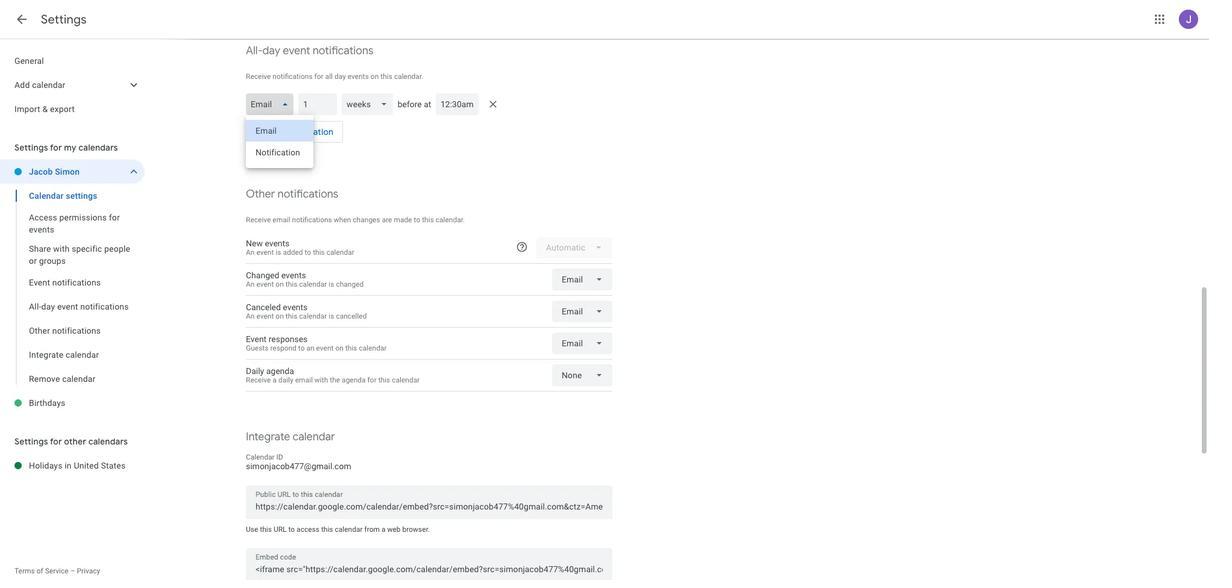 Task type: locate. For each thing, give the bounding box(es) containing it.
0 vertical spatial email
[[273, 216, 290, 224]]

0 vertical spatial an
[[246, 248, 255, 257]]

in
[[65, 461, 72, 471]]

1 vertical spatial event
[[246, 335, 267, 344]]

is left cancelled
[[329, 312, 334, 321]]

with left the
[[315, 376, 328, 385]]

settings for settings
[[41, 12, 87, 27]]

events inside changed events an event on this calendar is changed
[[281, 271, 306, 280]]

daily agenda receive a daily email with the agenda for this calendar
[[246, 367, 420, 385]]

an for new events
[[246, 248, 255, 257]]

all-day event notifications down event notifications
[[29, 302, 129, 312]]

1 vertical spatial an
[[246, 280, 255, 289]]

an
[[246, 248, 255, 257], [246, 280, 255, 289], [246, 312, 255, 321]]

add
[[14, 80, 30, 90], [269, 127, 285, 137]]

use this url to access this calendar from a web browser.
[[246, 526, 430, 534]]

events for new events
[[265, 239, 290, 248]]

settings heading
[[41, 12, 87, 27]]

0 vertical spatial calendars
[[79, 142, 118, 153]]

all-
[[246, 44, 263, 58], [29, 302, 41, 312]]

agenda right the
[[342, 376, 366, 385]]

add up import
[[14, 80, 30, 90]]

0 horizontal spatial other notifications
[[29, 326, 101, 336]]

0 horizontal spatial integrate calendar
[[29, 350, 99, 360]]

with
[[53, 244, 70, 254], [315, 376, 328, 385]]

an up 'canceled'
[[246, 280, 255, 289]]

to inside the event responses guests respond to an event on this calendar
[[298, 344, 305, 353]]

event for event notifications
[[29, 278, 50, 288]]

0 vertical spatial receive
[[246, 72, 271, 81]]

settings up jacob
[[14, 142, 48, 153]]

1 horizontal spatial integrate calendar
[[246, 430, 335, 444]]

to right added
[[305, 248, 311, 257]]

day
[[263, 44, 280, 58], [335, 72, 346, 81], [41, 302, 55, 312]]

guests
[[246, 344, 269, 353]]

agenda
[[266, 367, 294, 376], [342, 376, 366, 385]]

this right "all"
[[381, 72, 392, 81]]

0 horizontal spatial other
[[29, 326, 50, 336]]

from
[[364, 526, 380, 534]]

event left respond
[[246, 335, 267, 344]]

all-day event notifications up "all"
[[246, 44, 373, 58]]

an inside canceled events an event on this calendar is cancelled
[[246, 312, 255, 321]]

0 horizontal spatial integrate
[[29, 350, 63, 360]]

is left changed
[[329, 280, 334, 289]]

birthdays link
[[29, 391, 145, 415]]

1 horizontal spatial add
[[269, 127, 285, 137]]

calendar inside daily agenda receive a daily email with the agenda for this calendar
[[392, 376, 420, 385]]

a left "web"
[[382, 526, 386, 534]]

on up daily agenda receive a daily email with the agenda for this calendar
[[335, 344, 344, 353]]

–
[[70, 567, 75, 576]]

0 horizontal spatial event
[[29, 278, 50, 288]]

group
[[0, 184, 145, 391]]

option
[[246, 120, 314, 142]]

holidays in united states link
[[29, 454, 145, 478]]

1 horizontal spatial event
[[246, 335, 267, 344]]

event
[[283, 44, 310, 58], [256, 248, 274, 257], [256, 280, 274, 289], [57, 302, 78, 312], [256, 312, 274, 321], [316, 344, 334, 353]]

events inside new events an event is added to this calendar
[[265, 239, 290, 248]]

states
[[101, 461, 126, 471]]

Weeks in advance for notification number field
[[303, 93, 332, 115]]

1 vertical spatial receive
[[246, 216, 271, 224]]

settings
[[41, 12, 87, 27], [14, 142, 48, 153], [14, 437, 48, 447]]

other up remove
[[29, 326, 50, 336]]

this right made at left top
[[422, 216, 434, 224]]

3 an from the top
[[246, 312, 255, 321]]

integrate calendar up the id
[[246, 430, 335, 444]]

all
[[325, 72, 333, 81]]

None text field
[[256, 561, 603, 578]]

email right daily
[[295, 376, 313, 385]]

0 vertical spatial integrate calendar
[[29, 350, 99, 360]]

1 vertical spatial with
[[315, 376, 328, 385]]

of
[[37, 567, 43, 576]]

2 an from the top
[[246, 280, 255, 289]]

an for changed events
[[246, 280, 255, 289]]

service
[[45, 567, 69, 576]]

settings for other calendars
[[14, 437, 128, 447]]

this right added
[[313, 248, 325, 257]]

0 vertical spatial day
[[263, 44, 280, 58]]

0 vertical spatial add
[[14, 80, 30, 90]]

this right changed
[[286, 280, 297, 289]]

web
[[387, 526, 401, 534]]

1 receive from the top
[[246, 72, 271, 81]]

events right "all"
[[348, 72, 369, 81]]

0 vertical spatial calendar.
[[394, 72, 423, 81]]

is left added
[[276, 248, 281, 257]]

1 vertical spatial other
[[29, 326, 50, 336]]

settings for my calendars
[[14, 142, 118, 153]]

jacob simon
[[29, 167, 80, 177]]

calendar inside calendar id simonjacob477@gmail.com
[[246, 453, 275, 462]]

email inside daily agenda receive a daily email with the agenda for this calendar
[[295, 376, 313, 385]]

are
[[382, 216, 392, 224]]

calendar inside tree
[[29, 191, 64, 201]]

integrate up the id
[[246, 430, 290, 444]]

settings right go back image
[[41, 12, 87, 27]]

for right permissions
[[109, 213, 120, 222]]

export
[[50, 104, 75, 114]]

event down event notifications
[[57, 302, 78, 312]]

1 vertical spatial calendars
[[88, 437, 128, 447]]

an up guests on the bottom of page
[[246, 312, 255, 321]]

calendars
[[79, 142, 118, 153], [88, 437, 128, 447]]

calendar.
[[394, 72, 423, 81], [436, 216, 465, 224]]

to
[[414, 216, 420, 224], [305, 248, 311, 257], [298, 344, 305, 353], [288, 526, 295, 534]]

this inside changed events an event on this calendar is changed
[[286, 280, 297, 289]]

1 horizontal spatial other notifications
[[246, 188, 338, 201]]

0 vertical spatial other
[[246, 188, 275, 201]]

a left daily
[[273, 376, 277, 385]]

integrate
[[29, 350, 63, 360], [246, 430, 290, 444]]

settings for settings for other calendars
[[14, 437, 48, 447]]

1 vertical spatial calendar.
[[436, 216, 465, 224]]

settings for my calendars tree
[[0, 160, 145, 415]]

for inside access permissions for events
[[109, 213, 120, 222]]

new events an event is added to this calendar
[[246, 239, 354, 257]]

other down notification option
[[246, 188, 275, 201]]

tree
[[0, 49, 145, 121]]

calendars for settings for my calendars
[[79, 142, 118, 153]]

event inside canceled events an event on this calendar is cancelled
[[256, 312, 274, 321]]

go back image
[[14, 12, 29, 27]]

email
[[273, 216, 290, 224], [295, 376, 313, 385]]

1 vertical spatial a
[[382, 526, 386, 534]]

integrate up remove
[[29, 350, 63, 360]]

2 horizontal spatial day
[[335, 72, 346, 81]]

1 vertical spatial integrate calendar
[[246, 430, 335, 444]]

events for canceled events
[[283, 303, 308, 312]]

receive for other
[[246, 216, 271, 224]]

is inside canceled events an event on this calendar is cancelled
[[329, 312, 334, 321]]

1 vertical spatial is
[[329, 280, 334, 289]]

calendars for settings for other calendars
[[88, 437, 128, 447]]

add up notification option
[[269, 127, 285, 137]]

integrate calendar up the remove calendar
[[29, 350, 99, 360]]

events down changed events an event on this calendar is changed
[[283, 303, 308, 312]]

2 vertical spatial receive
[[246, 376, 271, 385]]

add notification
[[269, 127, 334, 137]]

1 vertical spatial calendar
[[246, 453, 275, 462]]

calendar for calendar settings
[[29, 191, 64, 201]]

for left the 'other'
[[50, 437, 62, 447]]

0 vertical spatial all-day event notifications
[[246, 44, 373, 58]]

2 vertical spatial an
[[246, 312, 255, 321]]

all-day event notifications
[[246, 44, 373, 58], [29, 302, 129, 312]]

1 horizontal spatial with
[[315, 376, 328, 385]]

0 vertical spatial event
[[29, 278, 50, 288]]

receive
[[246, 72, 271, 81], [246, 216, 271, 224], [246, 376, 271, 385]]

on inside the event responses guests respond to an event on this calendar
[[335, 344, 344, 353]]

calendar
[[29, 191, 64, 201], [246, 453, 275, 462]]

event responses guests respond to an event on this calendar
[[246, 335, 387, 353]]

other notifications down notification option
[[246, 188, 338, 201]]

an up changed
[[246, 248, 255, 257]]

event up responses
[[256, 312, 274, 321]]

1 horizontal spatial all-
[[246, 44, 263, 58]]

calendar left the id
[[246, 453, 275, 462]]

this right the
[[378, 376, 390, 385]]

events down added
[[281, 271, 306, 280]]

united
[[74, 461, 99, 471]]

1 vertical spatial day
[[335, 72, 346, 81]]

access permissions for events
[[29, 213, 120, 235]]

calendar inside canceled events an event on this calendar is cancelled
[[299, 312, 327, 321]]

1 horizontal spatial day
[[263, 44, 280, 58]]

events down 'access'
[[29, 225, 54, 235]]

is inside changed events an event on this calendar is changed
[[329, 280, 334, 289]]

calendar. up before
[[394, 72, 423, 81]]

with inside share with specific people or groups
[[53, 244, 70, 254]]

0 vertical spatial all-
[[246, 44, 263, 58]]

privacy link
[[77, 567, 100, 576]]

calendars right my
[[79, 142, 118, 153]]

access
[[29, 213, 57, 222]]

event right an
[[316, 344, 334, 353]]

3 receive from the top
[[246, 376, 271, 385]]

add inside button
[[269, 127, 285, 137]]

1 vertical spatial settings
[[14, 142, 48, 153]]

remove
[[29, 374, 60, 384]]

calendar settings
[[29, 191, 97, 201]]

1 horizontal spatial integrate
[[246, 430, 290, 444]]

changed events an event on this calendar is changed
[[246, 271, 364, 289]]

1 horizontal spatial calendar
[[246, 453, 275, 462]]

None text field
[[256, 499, 603, 515]]

to left an
[[298, 344, 305, 353]]

a
[[273, 376, 277, 385], [382, 526, 386, 534]]

1 vertical spatial email
[[295, 376, 313, 385]]

1 vertical spatial other notifications
[[29, 326, 101, 336]]

changed
[[246, 271, 279, 280]]

event inside group
[[29, 278, 50, 288]]

is
[[276, 248, 281, 257], [329, 280, 334, 289], [329, 312, 334, 321]]

calendar
[[32, 80, 65, 90], [327, 248, 354, 257], [299, 280, 327, 289], [299, 312, 327, 321], [359, 344, 387, 353], [66, 350, 99, 360], [62, 374, 96, 384], [392, 376, 420, 385], [293, 430, 335, 444], [335, 526, 363, 534]]

notifications
[[313, 44, 373, 58], [273, 72, 313, 81], [278, 188, 338, 201], [292, 216, 332, 224], [52, 278, 101, 288], [80, 302, 129, 312], [52, 326, 101, 336]]

events inside access permissions for events
[[29, 225, 54, 235]]

email up new events an event is added to this calendar
[[273, 216, 290, 224]]

on inside canceled events an event on this calendar is cancelled
[[276, 312, 284, 321]]

1 vertical spatial all-day event notifications
[[29, 302, 129, 312]]

0 vertical spatial calendar
[[29, 191, 64, 201]]

calendars up states
[[88, 437, 128, 447]]

access
[[297, 526, 320, 534]]

other notifications down event notifications
[[29, 326, 101, 336]]

integrate calendar
[[29, 350, 99, 360], [246, 430, 335, 444]]

group containing calendar settings
[[0, 184, 145, 391]]

0 horizontal spatial calendar
[[29, 191, 64, 201]]

is inside new events an event is added to this calendar
[[276, 248, 281, 257]]

0 vertical spatial other notifications
[[246, 188, 338, 201]]

simon
[[55, 167, 80, 177]]

settings for settings for my calendars
[[14, 142, 48, 153]]

privacy
[[77, 567, 100, 576]]

1 an from the top
[[246, 248, 255, 257]]

2 vertical spatial day
[[41, 302, 55, 312]]

0 vertical spatial is
[[276, 248, 281, 257]]

1 vertical spatial add
[[269, 127, 285, 137]]

made
[[394, 216, 412, 224]]

2 vertical spatial is
[[329, 312, 334, 321]]

0 vertical spatial integrate
[[29, 350, 63, 360]]

on up responses
[[276, 312, 284, 321]]

agenda down respond
[[266, 367, 294, 376]]

an inside changed events an event on this calendar is changed
[[246, 280, 255, 289]]

0 vertical spatial settings
[[41, 12, 87, 27]]

1 horizontal spatial email
[[295, 376, 313, 385]]

receive inside daily agenda receive a daily email with the agenda for this calendar
[[246, 376, 271, 385]]

daily
[[246, 367, 264, 376]]

2 receive from the top
[[246, 216, 271, 224]]

0 horizontal spatial with
[[53, 244, 70, 254]]

this right access
[[321, 526, 333, 534]]

an inside new events an event is added to this calendar
[[246, 248, 255, 257]]

responses
[[269, 335, 308, 344]]

0 horizontal spatial all-day event notifications
[[29, 302, 129, 312]]

events right new
[[265, 239, 290, 248]]

event inside the event responses guests respond to an event on this calendar
[[246, 335, 267, 344]]

events inside canceled events an event on this calendar is cancelled
[[283, 303, 308, 312]]

integrate inside settings for my calendars tree
[[29, 350, 63, 360]]

event down or
[[29, 278, 50, 288]]

changed
[[336, 280, 364, 289]]

daily
[[278, 376, 293, 385]]

settings up the holidays
[[14, 437, 48, 447]]

for
[[314, 72, 324, 81], [50, 142, 62, 153], [109, 213, 120, 222], [368, 376, 377, 385], [50, 437, 62, 447]]

calendar up 'access'
[[29, 191, 64, 201]]

this right use
[[260, 526, 272, 534]]

other notifications
[[246, 188, 338, 201], [29, 326, 101, 336]]

None field
[[246, 93, 299, 115], [342, 93, 398, 115], [552, 269, 613, 291], [552, 301, 613, 323], [552, 333, 613, 355], [552, 365, 613, 386], [246, 93, 299, 115], [342, 93, 398, 115], [552, 269, 613, 291], [552, 301, 613, 323], [552, 333, 613, 355], [552, 365, 613, 386]]

0 vertical spatial with
[[53, 244, 70, 254]]

with up the groups
[[53, 244, 70, 254]]

on
[[371, 72, 379, 81], [276, 280, 284, 289], [276, 312, 284, 321], [335, 344, 344, 353]]

for right the
[[368, 376, 377, 385]]

add for add notification
[[269, 127, 285, 137]]

0 horizontal spatial a
[[273, 376, 277, 385]]

event inside the event responses guests respond to an event on this calendar
[[316, 344, 334, 353]]

calendar inside the event responses guests respond to an event on this calendar
[[359, 344, 387, 353]]

on up 'canceled'
[[276, 280, 284, 289]]

day inside settings for my calendars tree
[[41, 302, 55, 312]]

canceled events an event on this calendar is cancelled
[[246, 303, 367, 321]]

event up changed
[[256, 248, 274, 257]]

&
[[42, 104, 48, 114]]

for inside daily agenda receive a daily email with the agenda for this calendar
[[368, 376, 377, 385]]

0 horizontal spatial day
[[41, 302, 55, 312]]

cancelled
[[336, 312, 367, 321]]

1 vertical spatial all-
[[29, 302, 41, 312]]

0 horizontal spatial all-
[[29, 302, 41, 312]]

2 vertical spatial settings
[[14, 437, 48, 447]]

added
[[283, 248, 303, 257]]

event
[[29, 278, 50, 288], [246, 335, 267, 344]]

add calendar
[[14, 80, 65, 90]]

event notifications
[[29, 278, 101, 288]]

this up responses
[[286, 312, 297, 321]]

this down cancelled
[[345, 344, 357, 353]]

0 vertical spatial a
[[273, 376, 277, 385]]

other
[[246, 188, 275, 201], [29, 326, 50, 336]]

event up 'canceled'
[[256, 280, 274, 289]]

events for changed events
[[281, 271, 306, 280]]

calendar. right made at left top
[[436, 216, 465, 224]]

0 horizontal spatial add
[[14, 80, 30, 90]]

this
[[381, 72, 392, 81], [422, 216, 434, 224], [313, 248, 325, 257], [286, 280, 297, 289], [286, 312, 297, 321], [345, 344, 357, 353], [378, 376, 390, 385], [260, 526, 272, 534], [321, 526, 333, 534]]



Task type: vqa. For each thing, say whether or not it's contained in the screenshot.
11 element
no



Task type: describe. For each thing, give the bounding box(es) containing it.
this inside daily agenda receive a daily email with the agenda for this calendar
[[378, 376, 390, 385]]

0 horizontal spatial calendar.
[[394, 72, 423, 81]]

notification option
[[246, 142, 314, 163]]

canceled
[[246, 303, 281, 312]]

an
[[307, 344, 314, 353]]

receive for all-
[[246, 72, 271, 81]]

share
[[29, 244, 51, 254]]

a inside daily agenda receive a daily email with the agenda for this calendar
[[273, 376, 277, 385]]

on right "all"
[[371, 72, 379, 81]]

this inside new events an event is added to this calendar
[[313, 248, 325, 257]]

event up receive notifications for all day events on this calendar.
[[283, 44, 310, 58]]

general
[[14, 56, 44, 66]]

respond
[[270, 344, 297, 353]]

new
[[246, 239, 263, 248]]

before
[[398, 99, 422, 109]]

url
[[274, 526, 287, 534]]

receive email notifications when changes are made to this calendar.
[[246, 216, 465, 224]]

holidays
[[29, 461, 62, 471]]

add for add calendar
[[14, 80, 30, 90]]

other inside settings for my calendars tree
[[29, 326, 50, 336]]

notification method list box
[[246, 115, 314, 168]]

1 horizontal spatial agenda
[[342, 376, 366, 385]]

is for changed events
[[329, 280, 334, 289]]

0 horizontal spatial agenda
[[266, 367, 294, 376]]

option inside 1 week before at 12:30am, as email element
[[246, 120, 314, 142]]

tree containing general
[[0, 49, 145, 121]]

permissions
[[59, 213, 107, 222]]

before at
[[398, 99, 431, 109]]

to right made at left top
[[414, 216, 420, 224]]

terms
[[14, 567, 35, 576]]

calendar for calendar id simonjacob477@gmail.com
[[246, 453, 275, 462]]

receive notifications for all day events on this calendar.
[[246, 72, 423, 81]]

1 vertical spatial integrate
[[246, 430, 290, 444]]

1 horizontal spatial a
[[382, 526, 386, 534]]

an for canceled events
[[246, 312, 255, 321]]

jacob simon tree item
[[0, 160, 145, 184]]

for left "all"
[[314, 72, 324, 81]]

the
[[330, 376, 340, 385]]

when
[[334, 216, 351, 224]]

browser.
[[402, 526, 430, 534]]

use
[[246, 526, 258, 534]]

terms of service link
[[14, 567, 69, 576]]

share with specific people or groups
[[29, 244, 130, 266]]

1 horizontal spatial calendar.
[[436, 216, 465, 224]]

all- inside settings for my calendars tree
[[29, 302, 41, 312]]

event for event responses guests respond to an event on this calendar
[[246, 335, 267, 344]]

0 horizontal spatial email
[[273, 216, 290, 224]]

or
[[29, 256, 37, 266]]

for left my
[[50, 142, 62, 153]]

on inside changed events an event on this calendar is changed
[[276, 280, 284, 289]]

this inside the event responses guests respond to an event on this calendar
[[345, 344, 357, 353]]

holidays in united states tree item
[[0, 454, 145, 478]]

people
[[104, 244, 130, 254]]

1 week before at 12:30am, as email element
[[246, 91, 613, 168]]

import & export
[[14, 104, 75, 114]]

jacob
[[29, 167, 53, 177]]

simonjacob477@gmail.com
[[246, 462, 351, 471]]

event inside new events an event is added to this calendar
[[256, 248, 274, 257]]

id
[[276, 453, 283, 462]]

terms of service – privacy
[[14, 567, 100, 576]]

changes
[[353, 216, 380, 224]]

notification
[[287, 127, 334, 137]]

Time of day text field
[[441, 98, 474, 110]]

birthdays tree item
[[0, 391, 145, 415]]

1 horizontal spatial other
[[246, 188, 275, 201]]

at
[[424, 99, 431, 109]]

settings
[[66, 191, 97, 201]]

all-day event notifications inside settings for my calendars tree
[[29, 302, 129, 312]]

other notifications inside group
[[29, 326, 101, 336]]

calendar inside changed events an event on this calendar is changed
[[299, 280, 327, 289]]

this inside canceled events an event on this calendar is cancelled
[[286, 312, 297, 321]]

holidays in united states
[[29, 461, 126, 471]]

is for canceled events
[[329, 312, 334, 321]]

remove calendar
[[29, 374, 96, 384]]

calendar id simonjacob477@gmail.com
[[246, 453, 351, 471]]

to inside new events an event is added to this calendar
[[305, 248, 311, 257]]

birthdays
[[29, 399, 65, 408]]

integrate calendar inside settings for my calendars tree
[[29, 350, 99, 360]]

specific
[[72, 244, 102, 254]]

add notification button
[[246, 118, 343, 147]]

import
[[14, 104, 40, 114]]

event inside group
[[57, 302, 78, 312]]

other
[[64, 437, 86, 447]]

with inside daily agenda receive a daily email with the agenda for this calendar
[[315, 376, 328, 385]]

to right url
[[288, 526, 295, 534]]

calendar inside new events an event is added to this calendar
[[327, 248, 354, 257]]

event inside changed events an event on this calendar is changed
[[256, 280, 274, 289]]

groups
[[39, 256, 66, 266]]

1 horizontal spatial all-day event notifications
[[246, 44, 373, 58]]

my
[[64, 142, 76, 153]]



